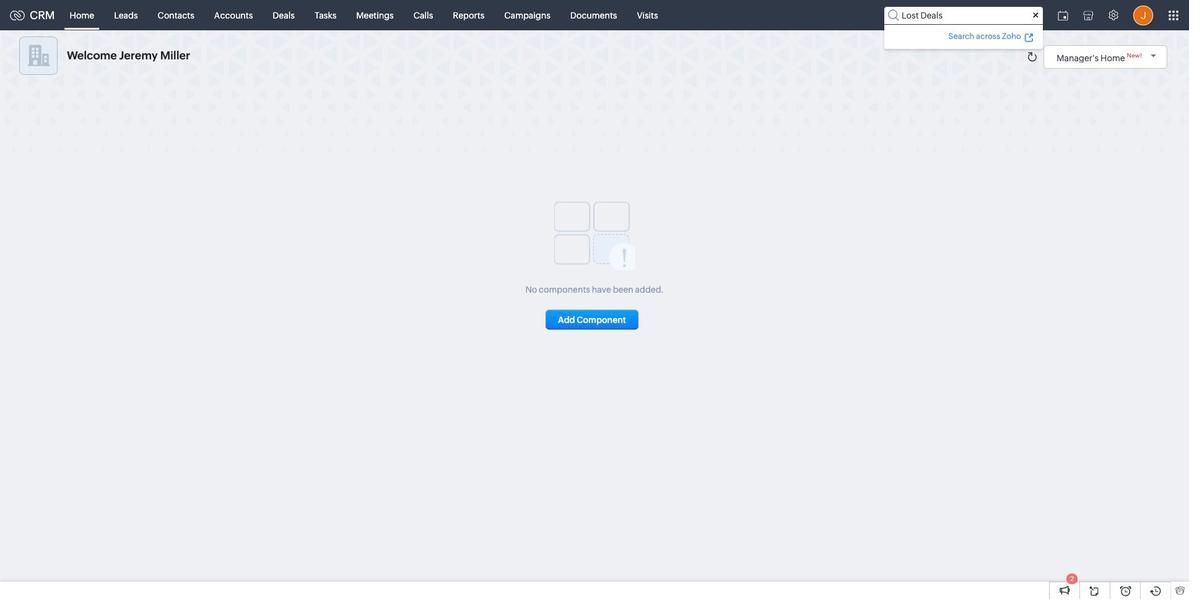Task type: describe. For each thing, give the bounding box(es) containing it.
Search field
[[884, 7, 1043, 24]]

profile image
[[1133, 5, 1153, 25]]



Task type: vqa. For each thing, say whether or not it's contained in the screenshot.
the Search element
no



Task type: locate. For each thing, give the bounding box(es) containing it.
calendar image
[[1058, 10, 1068, 20]]

create menu element
[[1020, 0, 1050, 30]]

create menu image
[[1027, 8, 1043, 23]]

logo image
[[10, 10, 25, 20]]

profile element
[[1126, 0, 1161, 30]]



